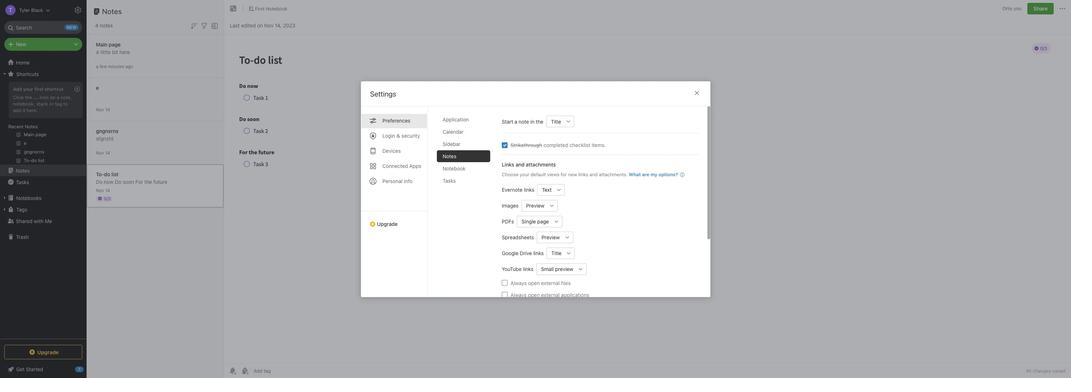 Task type: locate. For each thing, give the bounding box(es) containing it.
1 vertical spatial on
[[50, 95, 55, 100]]

notes down sidebar
[[443, 153, 456, 159]]

external down 'always open external files'
[[541, 292, 560, 298]]

Choose default view option for PDFs field
[[517, 216, 562, 227]]

1 vertical spatial title
[[551, 250, 561, 256]]

1 horizontal spatial notebook
[[443, 165, 465, 172]]

add
[[13, 107, 21, 113]]

first notebook button
[[246, 4, 290, 14]]

a left note in the left of the page
[[515, 118, 517, 124]]

Always open external files checkbox
[[502, 280, 508, 286]]

page for single
[[537, 218, 549, 225]]

the left ... at the top of the page
[[25, 95, 32, 100]]

preview button up 'single page' "button"
[[521, 200, 546, 211]]

0 horizontal spatial the
[[25, 95, 32, 100]]

tasks up notebooks
[[16, 179, 29, 185]]

1 vertical spatial page
[[537, 218, 549, 225]]

preview up title field
[[541, 234, 560, 241]]

and left attachments.
[[589, 172, 598, 177]]

notes link
[[0, 165, 86, 176]]

evernote links
[[502, 187, 534, 193]]

login
[[382, 133, 395, 139]]

links right the drive
[[533, 250, 544, 256]]

on right the edited
[[257, 22, 263, 28]]

login & security
[[382, 133, 420, 139]]

nov 14 up 0/3
[[96, 188, 110, 193]]

text
[[542, 187, 552, 193]]

nov 14 up gngnsrns
[[96, 107, 110, 112]]

icon on a note, notebook, stack or tag to add it here.
[[13, 95, 72, 113]]

a
[[96, 64, 98, 69], [57, 95, 59, 100], [515, 118, 517, 124]]

notes up notes
[[102, 7, 122, 16]]

single page
[[522, 218, 549, 225]]

1 horizontal spatial your
[[520, 172, 529, 177]]

your for first
[[23, 86, 33, 92]]

Choose default view option for Spreadsheets field
[[537, 232, 573, 243]]

devices
[[382, 148, 401, 154]]

0 vertical spatial your
[[23, 86, 33, 92]]

0 vertical spatial the
[[25, 95, 32, 100]]

page inside the main page a little bit here
[[109, 41, 121, 47]]

0 vertical spatial 14
[[105, 107, 110, 112]]

0 vertical spatial preview
[[526, 203, 544, 209]]

do down list
[[115, 179, 121, 185]]

1 vertical spatial 14
[[105, 150, 110, 156]]

nov 14 down sfgnsfd
[[96, 150, 110, 156]]

the inside note list element
[[144, 179, 152, 185]]

title
[[551, 118, 561, 124], [551, 250, 561, 256]]

small
[[541, 266, 554, 272]]

nov up 0/3
[[96, 188, 104, 193]]

0 horizontal spatial your
[[23, 86, 33, 92]]

0 horizontal spatial tab list
[[361, 106, 428, 297]]

click the ...
[[13, 95, 38, 100]]

upgrade button
[[361, 211, 427, 230], [4, 345, 82, 360]]

a
[[96, 49, 99, 55]]

Search text field
[[9, 21, 77, 34]]

your inside group
[[23, 86, 33, 92]]

14 up 0/3
[[105, 188, 110, 193]]

open
[[528, 280, 540, 286], [528, 292, 540, 298]]

new button
[[4, 38, 82, 51]]

views
[[547, 172, 559, 177]]

group containing add your first shortcut
[[0, 80, 86, 168]]

page right single
[[537, 218, 549, 225]]

1 vertical spatial your
[[520, 172, 529, 177]]

preview up single page
[[526, 203, 544, 209]]

and right links
[[516, 161, 524, 168]]

notebook right first
[[266, 6, 287, 11]]

1 vertical spatial the
[[536, 118, 543, 124]]

tree containing home
[[0, 57, 87, 339]]

here.
[[27, 107, 38, 113]]

external up always open external applications in the bottom of the page
[[541, 280, 560, 286]]

a up tag
[[57, 95, 59, 100]]

tab list containing application
[[437, 113, 496, 297]]

page up bit
[[109, 41, 121, 47]]

tab list for start a note in the
[[437, 113, 496, 297]]

1 vertical spatial notebook
[[443, 165, 465, 172]]

0 vertical spatial always
[[510, 280, 527, 286]]

pdfs
[[502, 218, 514, 225]]

your up click the ...
[[23, 86, 33, 92]]

upgrade for left upgrade popup button
[[37, 349, 59, 356]]

1 external from the top
[[541, 280, 560, 286]]

1 horizontal spatial tasks
[[443, 178, 456, 184]]

notes tab
[[437, 150, 490, 162]]

...
[[33, 95, 38, 100]]

the
[[25, 95, 32, 100], [536, 118, 543, 124], [144, 179, 152, 185]]

single
[[522, 218, 536, 225]]

14 down sfgnsfd
[[105, 150, 110, 156]]

always for always open external files
[[510, 280, 527, 286]]

1 always from the top
[[510, 280, 527, 286]]

connected apps
[[382, 163, 421, 169]]

all changes saved
[[1026, 368, 1066, 374]]

1 vertical spatial upgrade button
[[4, 345, 82, 360]]

14 up gngnsrns
[[105, 107, 110, 112]]

page for main
[[109, 41, 121, 47]]

0 vertical spatial a
[[96, 64, 98, 69]]

on up the or
[[50, 95, 55, 100]]

your down links and attachments
[[520, 172, 529, 177]]

1 horizontal spatial on
[[257, 22, 263, 28]]

external for applications
[[541, 292, 560, 298]]

0 vertical spatial notebook
[[266, 6, 287, 11]]

0 vertical spatial and
[[516, 161, 524, 168]]

completed
[[543, 142, 568, 148]]

sfgnsfd
[[96, 136, 113, 142]]

1 14 from the top
[[105, 107, 110, 112]]

2 always from the top
[[510, 292, 527, 298]]

apps
[[409, 163, 421, 169]]

do down to- at the top left
[[96, 179, 103, 185]]

1 horizontal spatial do
[[115, 179, 121, 185]]

here
[[119, 49, 130, 55]]

0 vertical spatial title button
[[546, 116, 563, 127]]

1 vertical spatial external
[[541, 292, 560, 298]]

notebook inside button
[[266, 6, 287, 11]]

the right in
[[536, 118, 543, 124]]

calendar tab
[[437, 126, 490, 138]]

0 horizontal spatial on
[[50, 95, 55, 100]]

note list element
[[87, 0, 224, 379]]

1 vertical spatial preview
[[541, 234, 560, 241]]

last
[[230, 22, 240, 28]]

now
[[104, 179, 113, 185]]

title up small preview button
[[551, 250, 561, 256]]

add tag image
[[241, 367, 249, 376]]

title button down preview field
[[547, 248, 563, 259]]

youtube
[[502, 266, 522, 272]]

0 vertical spatial open
[[528, 280, 540, 286]]

nov left 14,
[[264, 22, 274, 28]]

group
[[0, 80, 86, 168]]

shared with me link
[[0, 215, 86, 227]]

0 horizontal spatial upgrade
[[37, 349, 59, 356]]

Select878 checkbox
[[502, 142, 508, 148]]

0 vertical spatial on
[[257, 22, 263, 28]]

open down 'always open external files'
[[528, 292, 540, 298]]

add
[[13, 86, 22, 92]]

security
[[401, 133, 420, 139]]

2 vertical spatial nov 14
[[96, 188, 110, 193]]

open up always open external applications in the bottom of the page
[[528, 280, 540, 286]]

notes inside tab
[[443, 153, 456, 159]]

1 vertical spatial upgrade
[[37, 349, 59, 356]]

the right 'for'
[[144, 179, 152, 185]]

1 vertical spatial always
[[510, 292, 527, 298]]

home link
[[0, 57, 87, 68]]

new
[[16, 41, 26, 47]]

1 do from the left
[[96, 179, 103, 185]]

a left few
[[96, 64, 98, 69]]

always open external applications
[[510, 292, 589, 298]]

2 open from the top
[[528, 292, 540, 298]]

nov inside note window element
[[264, 22, 274, 28]]

add a reminder image
[[228, 367, 237, 376]]

notebooks
[[16, 195, 42, 201]]

2 do from the left
[[115, 179, 121, 185]]

0 vertical spatial nov 14
[[96, 107, 110, 112]]

0 horizontal spatial and
[[516, 161, 524, 168]]

1 vertical spatial open
[[528, 292, 540, 298]]

2 external from the top
[[541, 292, 560, 298]]

Always open external applications checkbox
[[502, 292, 508, 298]]

0 horizontal spatial do
[[96, 179, 103, 185]]

preview inside preview field
[[541, 234, 560, 241]]

links
[[578, 172, 588, 177], [524, 187, 534, 193], [533, 250, 544, 256], [523, 266, 533, 272]]

1 horizontal spatial page
[[537, 218, 549, 225]]

tags
[[16, 207, 27, 213]]

nov down e
[[96, 107, 104, 112]]

text button
[[537, 184, 553, 196]]

preview button down single page field
[[537, 232, 562, 243]]

notebook inside tab
[[443, 165, 465, 172]]

choose
[[502, 172, 518, 177]]

notes up tasks button
[[16, 168, 30, 174]]

external
[[541, 280, 560, 286], [541, 292, 560, 298]]

0 horizontal spatial a
[[57, 95, 59, 100]]

0 horizontal spatial notebook
[[266, 6, 287, 11]]

preview inside the "choose default view option for images" field
[[526, 203, 544, 209]]

share button
[[1028, 3, 1054, 14]]

1 horizontal spatial and
[[589, 172, 598, 177]]

preview for spreadsheets
[[541, 234, 560, 241]]

1 vertical spatial nov 14
[[96, 150, 110, 156]]

open for always open external files
[[528, 280, 540, 286]]

upgrade inside tab list
[[377, 221, 398, 227]]

youtube links
[[502, 266, 533, 272]]

links left text button
[[524, 187, 534, 193]]

title inside title field
[[551, 250, 561, 256]]

2 vertical spatial 14
[[105, 188, 110, 193]]

notebook down notes tab
[[443, 165, 465, 172]]

with
[[34, 218, 43, 224]]

upgrade
[[377, 221, 398, 227], [37, 349, 59, 356]]

files
[[561, 280, 571, 286]]

title for google drive links
[[551, 250, 561, 256]]

settings image
[[74, 6, 82, 14]]

1 horizontal spatial the
[[144, 179, 152, 185]]

0 horizontal spatial tasks
[[16, 179, 29, 185]]

open for always open external applications
[[528, 292, 540, 298]]

notebook,
[[13, 101, 35, 107]]

Choose default view option for Evernote links field
[[537, 184, 565, 196]]

tree
[[0, 57, 87, 339]]

1 horizontal spatial a
[[96, 64, 98, 69]]

0 vertical spatial page
[[109, 41, 121, 47]]

all
[[1026, 368, 1032, 374]]

1 horizontal spatial tab list
[[437, 113, 496, 297]]

a inside note list element
[[96, 64, 98, 69]]

2 horizontal spatial the
[[536, 118, 543, 124]]

tab list
[[361, 106, 428, 297], [437, 113, 496, 297]]

notebook
[[266, 6, 287, 11], [443, 165, 465, 172]]

always right always open external files option
[[510, 280, 527, 286]]

page inside "button"
[[537, 218, 549, 225]]

tag
[[55, 101, 62, 107]]

None search field
[[9, 21, 77, 34]]

1 vertical spatial a
[[57, 95, 59, 100]]

do
[[96, 179, 103, 185], [115, 179, 121, 185]]

tasks down notebook tab
[[443, 178, 456, 184]]

1 vertical spatial preview button
[[537, 232, 562, 243]]

sidebar
[[443, 141, 460, 147]]

title button right in
[[546, 116, 563, 127]]

single page button
[[517, 216, 551, 227]]

links and attachments
[[502, 161, 556, 168]]

notes right recent
[[25, 124, 38, 130]]

strikethrough
[[510, 142, 542, 148]]

1 vertical spatial title button
[[547, 248, 563, 259]]

title right in
[[551, 118, 561, 124]]

or
[[49, 101, 54, 107]]

little
[[101, 49, 111, 55]]

0 vertical spatial upgrade
[[377, 221, 398, 227]]

always right the always open external applications option
[[510, 292, 527, 298]]

images
[[502, 203, 519, 209]]

1 horizontal spatial upgrade
[[377, 221, 398, 227]]

always
[[510, 280, 527, 286], [510, 292, 527, 298]]

0 horizontal spatial page
[[109, 41, 121, 47]]

gngnsrns
[[96, 128, 118, 134]]

1 horizontal spatial upgrade button
[[361, 211, 427, 230]]

preview
[[555, 266, 573, 272]]

soon
[[123, 179, 134, 185]]

2 nov 14 from the top
[[96, 150, 110, 156]]

info
[[404, 178, 412, 184]]

calendar
[[443, 129, 463, 135]]

preview
[[526, 203, 544, 209], [541, 234, 560, 241]]

page
[[109, 41, 121, 47], [537, 218, 549, 225]]

2 14 from the top
[[105, 150, 110, 156]]

saved
[[1053, 368, 1066, 374]]

on inside icon on a note, notebook, stack or tag to add it here.
[[50, 95, 55, 100]]

2 vertical spatial the
[[144, 179, 152, 185]]

1 open from the top
[[528, 280, 540, 286]]

title button for google drive links
[[547, 248, 563, 259]]

0 vertical spatial preview button
[[521, 200, 546, 211]]

expand notebooks image
[[2, 195, 8, 201]]

tab list containing preferences
[[361, 106, 428, 297]]

preview button for images
[[521, 200, 546, 211]]

0 vertical spatial external
[[541, 280, 560, 286]]

spreadsheets
[[502, 234, 534, 241]]

2 vertical spatial a
[[515, 118, 517, 124]]

do
[[104, 171, 110, 177]]

google drive links
[[502, 250, 544, 256]]

0 vertical spatial title
[[551, 118, 561, 124]]

home
[[16, 59, 30, 65]]

title inside title field
[[551, 118, 561, 124]]



Task type: vqa. For each thing, say whether or not it's contained in the screenshot.
More Actions And View Options field
no



Task type: describe. For each thing, give the bounding box(es) containing it.
3 nov 14 from the top
[[96, 188, 110, 193]]

bit
[[112, 49, 118, 55]]

4
[[95, 22, 98, 29]]

icon
[[39, 95, 49, 100]]

notes inside note list element
[[102, 7, 122, 16]]

always open external files
[[510, 280, 571, 286]]

Choose default view option for YouTube links field
[[536, 263, 587, 275]]

future
[[153, 179, 167, 185]]

trash link
[[0, 231, 86, 243]]

new
[[568, 172, 577, 177]]

shared
[[16, 218, 32, 224]]

first
[[34, 86, 43, 92]]

4 notes
[[95, 22, 113, 29]]

attachments.
[[599, 172, 628, 177]]

expand note image
[[229, 4, 238, 13]]

my
[[651, 172, 657, 177]]

list
[[111, 171, 119, 177]]

small preview button
[[536, 263, 575, 275]]

start
[[502, 118, 513, 124]]

tab list for application
[[361, 106, 428, 297]]

title button for start a note in the
[[546, 116, 563, 127]]

&
[[396, 133, 400, 139]]

a few minutes ago
[[96, 64, 133, 69]]

preview for images
[[526, 203, 544, 209]]

to-do list
[[96, 171, 119, 177]]

close image
[[693, 89, 701, 97]]

links down the drive
[[523, 266, 533, 272]]

tasks tab
[[437, 175, 490, 187]]

2 horizontal spatial a
[[515, 118, 517, 124]]

default
[[531, 172, 546, 177]]

expand tags image
[[2, 207, 8, 213]]

connected
[[382, 163, 408, 169]]

attachments
[[526, 161, 556, 168]]

applications
[[561, 292, 589, 298]]

share
[[1034, 5, 1048, 12]]

it
[[23, 107, 25, 113]]

google
[[502, 250, 518, 256]]

recent
[[8, 124, 24, 130]]

0/3
[[104, 196, 111, 202]]

changes
[[1033, 368, 1051, 374]]

the inside tree
[[25, 95, 32, 100]]

note
[[519, 118, 529, 124]]

what are my options?
[[629, 172, 678, 177]]

recent notes
[[8, 124, 38, 130]]

Note Editor text field
[[224, 35, 1071, 364]]

Choose default view option for Google Drive links field
[[547, 248, 575, 259]]

note window element
[[224, 0, 1071, 379]]

3 14 from the top
[[105, 188, 110, 193]]

small preview
[[541, 266, 573, 272]]

0 vertical spatial upgrade button
[[361, 211, 427, 230]]

tasks button
[[0, 176, 86, 188]]

14,
[[275, 22, 282, 28]]

a inside icon on a note, notebook, stack or tag to add it here.
[[57, 95, 59, 100]]

items.
[[592, 142, 606, 148]]

click
[[13, 95, 24, 100]]

evernote
[[502, 187, 522, 193]]

preferences
[[382, 117, 410, 124]]

do now do soon for the future
[[96, 179, 167, 185]]

first
[[255, 6, 265, 11]]

are
[[642, 172, 649, 177]]

main page a little bit here
[[96, 41, 130, 55]]

for
[[561, 172, 567, 177]]

links right new
[[578, 172, 588, 177]]

preview button for spreadsheets
[[537, 232, 562, 243]]

upgrade for top upgrade popup button
[[377, 221, 398, 227]]

notebook tab
[[437, 163, 490, 174]]

nov down sfgnsfd
[[96, 150, 104, 156]]

ago
[[125, 64, 133, 69]]

note,
[[61, 95, 72, 100]]

1 vertical spatial and
[[589, 172, 598, 177]]

application tab
[[437, 113, 490, 125]]

on inside note window element
[[257, 22, 263, 28]]

shortcut
[[45, 86, 64, 92]]

sidebar tab
[[437, 138, 490, 150]]

Start a new note in the body or title. field
[[546, 116, 574, 127]]

tasks inside "tab"
[[443, 178, 456, 184]]

to
[[63, 101, 68, 107]]

me
[[45, 218, 52, 224]]

0 horizontal spatial upgrade button
[[4, 345, 82, 360]]

title for start a note in the
[[551, 118, 561, 124]]

personal
[[382, 178, 402, 184]]

few
[[100, 64, 107, 69]]

trash
[[16, 234, 29, 240]]

first notebook
[[255, 6, 287, 11]]

shortcuts button
[[0, 68, 86, 80]]

to-
[[96, 171, 104, 177]]

tasks inside button
[[16, 179, 29, 185]]

your for default
[[520, 172, 529, 177]]

Choose default view option for Images field
[[521, 200, 558, 211]]

group inside tree
[[0, 80, 86, 168]]

always for always open external applications
[[510, 292, 527, 298]]

choose your default views for new links and attachments.
[[502, 172, 628, 177]]

stack
[[36, 101, 48, 107]]

in
[[530, 118, 534, 124]]

for
[[135, 179, 143, 185]]

external for files
[[541, 280, 560, 286]]

add your first shortcut
[[13, 86, 64, 92]]

links
[[502, 161, 514, 168]]

notes
[[100, 22, 113, 29]]

strikethrough completed checklist items.
[[510, 142, 606, 148]]

1 nov 14 from the top
[[96, 107, 110, 112]]

only you
[[1003, 6, 1022, 11]]

personal info
[[382, 178, 412, 184]]

checklist
[[570, 142, 590, 148]]



